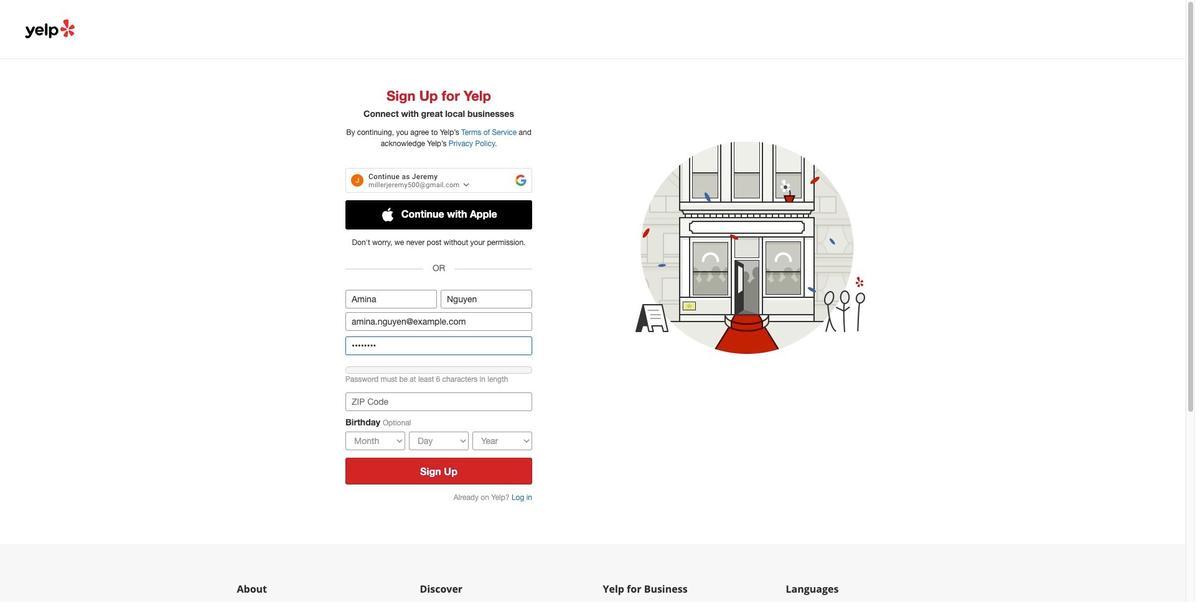 Task type: locate. For each thing, give the bounding box(es) containing it.
First Name text field
[[346, 290, 437, 309]]



Task type: describe. For each thing, give the bounding box(es) containing it.
Last Name text field
[[441, 290, 532, 309]]

Password password field
[[346, 337, 532, 356]]

Email email field
[[346, 313, 532, 331]]

ZIP Code text field
[[346, 393, 532, 412]]



Task type: vqa. For each thing, say whether or not it's contained in the screenshot.
the leftmost 16 chevron down v2 image
no



